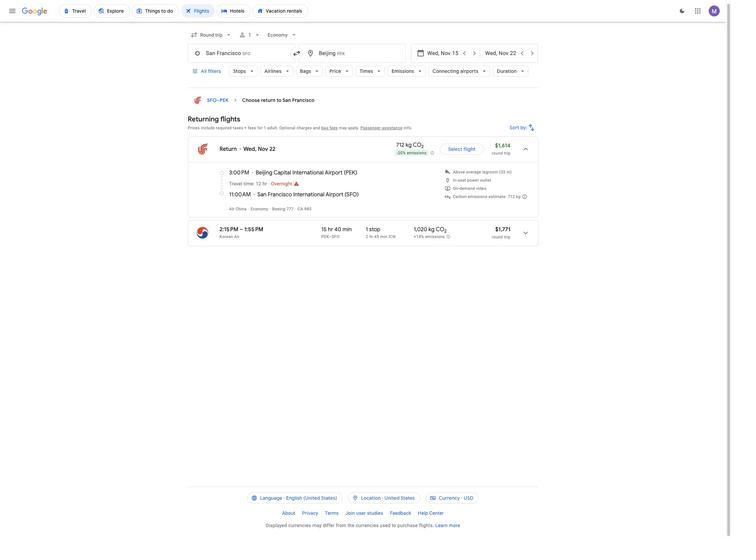 Task type: locate. For each thing, give the bounding box(es) containing it.
on-demand video
[[453, 186, 487, 191]]

1 horizontal spatial 1
[[264, 126, 266, 130]]

average
[[466, 170, 481, 175]]

0 horizontal spatial 712
[[396, 142, 404, 149]]

2 vertical spatial 2
[[366, 235, 368, 239]]

712 up the '20%'
[[396, 142, 404, 149]]

user
[[356, 511, 366, 516]]

712 right estimate:
[[508, 194, 515, 199]]

– up returning flights
[[217, 97, 220, 103]]

2 horizontal spatial 1
[[366, 226, 368, 233]]

choose
[[242, 97, 260, 103]]

0 vertical spatial sfo
[[207, 97, 217, 103]]

flight
[[464, 146, 476, 152]]

2 horizontal spatial –
[[329, 235, 332, 239]]

air left china
[[229, 207, 235, 212]]

airlines
[[265, 68, 282, 74]]

help
[[418, 511, 428, 516]]

Departure text field
[[427, 44, 459, 63]]

1 vertical spatial international
[[293, 191, 325, 198]]

1 horizontal spatial to
[[392, 523, 396, 529]]

1 vertical spatial hr
[[328, 226, 333, 233]]

co inside the 712 kg co 2
[[413, 142, 422, 149]]

2 vertical spatial 1
[[366, 226, 368, 233]]

0 horizontal spatial to
[[277, 97, 282, 103]]

1 horizontal spatial sfo
[[332, 235, 340, 239]]

required
[[216, 126, 232, 130]]

1 horizontal spatial san
[[283, 97, 291, 103]]

ca
[[298, 207, 303, 212]]

1 vertical spatial airport
[[326, 191, 343, 198]]

2
[[422, 144, 424, 150], [444, 228, 447, 234], [366, 235, 368, 239]]

francisco up "charges"
[[292, 97, 315, 103]]

2 inside '1,020 kg co 2'
[[444, 228, 447, 234]]

0 horizontal spatial san
[[257, 191, 267, 198]]

0 vertical spatial kg
[[406, 142, 412, 149]]

round down $1,771 text field
[[492, 235, 503, 240]]

kg inside the 712 kg co 2
[[406, 142, 412, 149]]

choose return to san francisco
[[242, 97, 315, 103]]

2 down 1 stop flight. element
[[366, 235, 368, 239]]

korean
[[220, 235, 233, 239]]

emissions down the 712 kg co 2
[[407, 151, 427, 155]]

adult.
[[267, 126, 278, 130]]

1 vertical spatial min
[[380, 235, 388, 239]]

1 horizontal spatial kg
[[429, 226, 435, 233]]

0 vertical spatial (
[[344, 169, 346, 176]]

+
[[244, 126, 247, 130]]

2 vertical spatial hr
[[369, 235, 373, 239]]

1 vertical spatial kg
[[516, 194, 521, 199]]

prices include required taxes + fees for 1 adult. optional charges and bag fees may apply. passenger assistance
[[188, 126, 403, 130]]

)
[[356, 169, 357, 176], [357, 191, 359, 198]]

1 horizontal spatial currencies
[[356, 523, 379, 529]]

None text field
[[188, 44, 295, 63], [298, 44, 406, 63], [188, 44, 295, 63], [298, 44, 406, 63]]

kg inside '1,020 kg co 2'
[[429, 226, 435, 233]]

-
[[397, 151, 398, 155]]

airport for san francisco international airport
[[326, 191, 343, 198]]

used
[[380, 523, 391, 529]]

differ
[[323, 523, 335, 529]]

co up -20% emissions
[[413, 142, 422, 149]]

0 vertical spatial )
[[356, 169, 357, 176]]

2 inside the 712 kg co 2
[[422, 144, 424, 150]]

francisco
[[292, 97, 315, 103], [268, 191, 292, 198]]

0 horizontal spatial co
[[413, 142, 422, 149]]

0 horizontal spatial sfo
[[207, 97, 217, 103]]

1 vertical spatial trip
[[504, 235, 511, 240]]

bags button
[[296, 63, 323, 79]]

0 vertical spatial 2
[[422, 144, 424, 150]]

min
[[343, 226, 352, 233], [380, 235, 388, 239]]

kg up +14% emissions
[[429, 226, 435, 233]]

1 vertical spatial air
[[234, 235, 240, 239]]

hr for time:
[[263, 181, 267, 187]]

2 vertical spatial –
[[329, 235, 332, 239]]

2 up +14% emissions
[[444, 228, 447, 234]]

francisco down "overnight"
[[268, 191, 292, 198]]

1 for 1
[[249, 32, 251, 38]]

1 horizontal spatial hr
[[328, 226, 333, 233]]

0 vertical spatial 712
[[396, 142, 404, 149]]

change appearance image
[[674, 3, 691, 19]]

may
[[339, 126, 347, 130], [313, 523, 322, 529]]

taxes
[[233, 126, 243, 130]]

sort by:
[[510, 125, 527, 131]]

stops button
[[229, 63, 258, 79]]

to right return
[[277, 97, 282, 103]]

1 trip from the top
[[504, 151, 511, 156]]

0 vertical spatial 1
[[249, 32, 251, 38]]

round inside $1,771 round trip
[[492, 235, 503, 240]]

1 vertical spatial sfo
[[347, 191, 357, 198]]

1 vertical spatial 712
[[508, 194, 515, 199]]

1 vertical spatial –
[[240, 226, 243, 233]]

international up san francisco international airport ( sfo )
[[293, 169, 324, 176]]

1 vertical spatial round
[[492, 235, 503, 240]]

– down the total duration 15 hr 40 min. element
[[329, 235, 332, 239]]

to right used
[[392, 523, 396, 529]]

1 vertical spatial francisco
[[268, 191, 292, 198]]

emissions for carbon emissions estimate: 712 kg
[[468, 194, 488, 199]]

fees right +
[[248, 126, 256, 130]]

international for capital
[[293, 169, 324, 176]]

2 up -20% emissions
[[422, 144, 424, 150]]

1 vertical spatial )
[[357, 191, 359, 198]]

Departure time: 2:15 PM. text field
[[220, 226, 238, 233]]

learn
[[435, 523, 448, 529]]

english (united states)
[[286, 495, 337, 502]]

emissions button
[[388, 63, 426, 79]]

trip inside $1,614 round trip
[[504, 151, 511, 156]]

1 horizontal spatial min
[[380, 235, 388, 239]]

may left the differ
[[313, 523, 322, 529]]

0 horizontal spatial fees
[[248, 126, 256, 130]]

1
[[249, 32, 251, 38], [264, 126, 266, 130], [366, 226, 368, 233]]

2 trip from the top
[[504, 235, 511, 240]]

san down 12 on the top of page
[[257, 191, 267, 198]]

1 round from the top
[[492, 151, 503, 156]]

min right 40
[[343, 226, 352, 233]]

1 vertical spatial emissions
[[468, 194, 488, 199]]

trip for $1,614
[[504, 151, 511, 156]]

– inside 2:15 pm – 1:55 pm korean air
[[240, 226, 243, 233]]

0 vertical spatial co
[[413, 142, 422, 149]]

0 vertical spatial min
[[343, 226, 352, 233]]

1 stop flight. element
[[366, 226, 380, 234]]

co inside '1,020 kg co 2'
[[436, 226, 444, 233]]

co up +14% emissions
[[436, 226, 444, 233]]

1 vertical spatial 1
[[264, 126, 266, 130]]

1 horizontal spatial co
[[436, 226, 444, 233]]

0 vertical spatial hr
[[263, 181, 267, 187]]

– right 2:15 pm
[[240, 226, 243, 233]]

0 horizontal spatial currencies
[[288, 523, 311, 529]]

connecting
[[433, 68, 459, 74]]

economy
[[251, 207, 268, 212]]

1 vertical spatial 2
[[444, 228, 447, 234]]

712 inside the 712 kg co 2
[[396, 142, 404, 149]]

kg for 712
[[406, 142, 412, 149]]

round down $1,614
[[492, 151, 503, 156]]

bag fees button
[[321, 126, 338, 130]]

+14% emissions
[[414, 235, 445, 239]]

1 fees from the left
[[248, 126, 256, 130]]

estimate:
[[489, 194, 507, 199]]

in-seat power outlet
[[453, 178, 491, 183]]

beijing capital international airport ( pek )
[[256, 169, 357, 176]]

min right '45' at the top right of the page
[[380, 235, 388, 239]]

outlet
[[480, 178, 491, 183]]

pek
[[220, 97, 229, 103], [346, 169, 356, 176], [321, 235, 329, 239]]

privacy link
[[299, 508, 322, 519]]

fees right the bag at the left
[[330, 126, 338, 130]]

0 vertical spatial –
[[217, 97, 220, 103]]

to inside returning flights main content
[[277, 97, 282, 103]]

1 vertical spatial co
[[436, 226, 444, 233]]

0 vertical spatial san
[[283, 97, 291, 103]]

0 horizontal spatial hr
[[263, 181, 267, 187]]

712
[[396, 142, 404, 149], [508, 194, 515, 199]]

Arrival time: 1:55 PM. text field
[[244, 226, 263, 233]]

2 horizontal spatial hr
[[369, 235, 373, 239]]

san
[[283, 97, 291, 103], [257, 191, 267, 198]]

stops
[[233, 68, 246, 74]]

0 vertical spatial airport
[[325, 169, 343, 176]]

usd
[[464, 495, 474, 502]]

on-
[[453, 186, 460, 191]]

3:00 pm
[[229, 169, 249, 176]]

displayed
[[266, 523, 287, 529]]

currencies down privacy "link"
[[288, 523, 311, 529]]

1 inside "popup button"
[[249, 32, 251, 38]]

emissions down video
[[468, 194, 488, 199]]

stop
[[369, 226, 380, 233]]

1 horizontal spatial 2
[[422, 144, 424, 150]]

studies
[[367, 511, 383, 516]]

0 horizontal spatial 1
[[249, 32, 251, 38]]

airports
[[460, 68, 479, 74]]

international up 985
[[293, 191, 325, 198]]

currencies down join user studies link in the bottom of the page
[[356, 523, 379, 529]]

2 vertical spatial kg
[[429, 226, 435, 233]]

hr
[[263, 181, 267, 187], [328, 226, 333, 233], [369, 235, 373, 239]]

0 vertical spatial trip
[[504, 151, 511, 156]]

hr left '45' at the top right of the page
[[369, 235, 373, 239]]

airport for beijing capital international airport
[[325, 169, 343, 176]]

None field
[[188, 29, 235, 41], [265, 29, 300, 41], [188, 29, 235, 41], [265, 29, 300, 41]]

trip down $1,771 text field
[[504, 235, 511, 240]]

join
[[346, 511, 355, 516]]

currencies
[[288, 523, 311, 529], [356, 523, 379, 529]]

11:00 am
[[229, 191, 251, 198]]

2 vertical spatial emissions
[[425, 235, 445, 239]]

may inside returning flights main content
[[339, 126, 347, 130]]

0 vertical spatial to
[[277, 97, 282, 103]]

air down leaves beijing capital international airport at 2:15 pm on wednesday, november 22 and arrives at san francisco international airport at 1:55 pm on wednesday, november 22. element
[[234, 235, 240, 239]]

2 horizontal spatial pek
[[346, 169, 356, 176]]

san right return
[[283, 97, 291, 103]]

0 horizontal spatial 2
[[366, 235, 368, 239]]

bag
[[321, 126, 329, 130]]

none search field containing all filters
[[188, 27, 538, 88]]

returning flights main content
[[188, 93, 538, 252]]

0 horizontal spatial francisco
[[268, 191, 292, 198]]

states)
[[321, 495, 337, 502]]

1 horizontal spatial may
[[339, 126, 347, 130]]

2 round from the top
[[492, 235, 503, 240]]

san francisco international airport ( sfo )
[[257, 191, 359, 198]]

select flight
[[448, 146, 476, 152]]

price button
[[326, 63, 353, 79]]

trip down $1,614
[[504, 151, 511, 156]]

1 horizontal spatial pek
[[321, 235, 329, 239]]

 image
[[240, 146, 241, 153]]

2 fees from the left
[[330, 126, 338, 130]]

round inside $1,614 round trip
[[492, 151, 503, 156]]

sort by: button
[[507, 119, 538, 136]]

1 horizontal spatial 712
[[508, 194, 515, 199]]

1 vertical spatial (
[[345, 191, 347, 198]]

0 horizontal spatial may
[[313, 523, 322, 529]]

help center link
[[415, 508, 447, 519]]

kg up -20% emissions
[[406, 142, 412, 149]]

0 vertical spatial international
[[293, 169, 324, 176]]

0 horizontal spatial pek
[[220, 97, 229, 103]]

kg right estimate:
[[516, 194, 521, 199]]

may left apply.
[[339, 126, 347, 130]]

prices
[[188, 126, 200, 130]]

2 vertical spatial sfo
[[332, 235, 340, 239]]

round for $1,614
[[492, 151, 503, 156]]

language
[[260, 495, 282, 502]]

1 vertical spatial san
[[257, 191, 267, 198]]

2 currencies from the left
[[356, 523, 379, 529]]

$1,614
[[495, 142, 511, 149]]

0 horizontal spatial –
[[217, 97, 220, 103]]

0 vertical spatial emissions
[[407, 151, 427, 155]]

hr right "15"
[[328, 226, 333, 233]]

0 vertical spatial round
[[492, 151, 503, 156]]

1 horizontal spatial fees
[[330, 126, 338, 130]]

12
[[256, 181, 261, 187]]

trip inside $1,771 round trip
[[504, 235, 511, 240]]

air china
[[229, 207, 247, 212]]

emissions
[[392, 68, 414, 74]]

hr inside 1 stop 2 hr 45 min icn
[[369, 235, 373, 239]]

emissions down '1,020 kg co 2'
[[425, 235, 445, 239]]

0 horizontal spatial kg
[[406, 142, 412, 149]]

duration
[[497, 68, 517, 74]]

united
[[385, 495, 400, 502]]

2 horizontal spatial 2
[[444, 228, 447, 234]]

0 vertical spatial pek
[[220, 97, 229, 103]]

1 for 1 stop 2 hr 45 min icn
[[366, 226, 368, 233]]

1 horizontal spatial –
[[240, 226, 243, 233]]

Departure time: 3:00 PM. text field
[[229, 169, 249, 176]]

hr right 12 on the top of page
[[263, 181, 267, 187]]

0 horizontal spatial min
[[343, 226, 352, 233]]

2 horizontal spatial sfo
[[347, 191, 357, 198]]

0 vertical spatial may
[[339, 126, 347, 130]]

2 vertical spatial pek
[[321, 235, 329, 239]]

carbon emissions estimate: 712 kg
[[453, 194, 521, 199]]

1 inside 1 stop 2 hr 45 min icn
[[366, 226, 368, 233]]

None search field
[[188, 27, 538, 88]]

0 vertical spatial francisco
[[292, 97, 315, 103]]



Task type: vqa. For each thing, say whether or not it's contained in the screenshot.
At this place
no



Task type: describe. For each thing, give the bounding box(es) containing it.
15 hr 40 min pek – sfo
[[321, 226, 352, 239]]

– inside 15 hr 40 min pek – sfo
[[329, 235, 332, 239]]

carbon emissions estimate: 712 kilograms element
[[453, 194, 521, 199]]

assistance
[[382, 126, 403, 130]]

flight details. leaves beijing capital international airport at 2:15 pm on wednesday, november 22 and arrives at san francisco international airport at 1:55 pm on wednesday, november 22. image
[[518, 225, 534, 241]]

2 inside 1 stop 2 hr 45 min icn
[[366, 235, 368, 239]]

( for sfo
[[345, 191, 347, 198]]

return
[[220, 146, 237, 153]]

pek inside 15 hr 40 min pek – sfo
[[321, 235, 329, 239]]

2 for 1,020
[[444, 228, 447, 234]]

and
[[313, 126, 320, 130]]

connecting airports
[[433, 68, 479, 74]]

video
[[476, 186, 487, 191]]

passenger assistance button
[[361, 126, 403, 130]]

1,020
[[414, 226, 427, 233]]

in)
[[507, 170, 512, 175]]

join user studies link
[[342, 508, 387, 519]]

hr for stop
[[369, 235, 373, 239]]

above average legroom (32 in)
[[453, 170, 512, 175]]

learn more link
[[435, 523, 460, 529]]

icn
[[389, 235, 396, 239]]

hr inside 15 hr 40 min pek – sfo
[[328, 226, 333, 233]]

wed, nov 22
[[244, 146, 276, 153]]

international for francisco
[[293, 191, 325, 198]]

) for beijing capital international airport ( pek )
[[356, 169, 357, 176]]

layover (1 of 1) is a 2 hr 45 min layover at incheon international airport in seoul. element
[[366, 234, 410, 240]]

1 button
[[236, 27, 264, 43]]

1,020 kg co 2
[[414, 226, 447, 234]]

co for 712
[[413, 142, 422, 149]]

777
[[287, 207, 294, 212]]

1 horizontal spatial francisco
[[292, 97, 315, 103]]

min inside 1 stop 2 hr 45 min icn
[[380, 235, 388, 239]]

center
[[429, 511, 444, 516]]

15
[[321, 226, 327, 233]]

charges
[[297, 126, 312, 130]]

1 stop 2 hr 45 min icn
[[366, 226, 396, 239]]

seat
[[458, 178, 466, 183]]

$1,771
[[496, 226, 511, 233]]

– for sfo
[[217, 97, 220, 103]]

bags
[[300, 68, 311, 74]]

0 vertical spatial air
[[229, 207, 235, 212]]

include
[[201, 126, 215, 130]]

wed,
[[244, 146, 257, 153]]

2 for 712
[[422, 144, 424, 150]]

1614 US dollars text field
[[495, 142, 511, 149]]

times
[[360, 68, 373, 74]]

sfo – pek
[[207, 97, 229, 103]]

$1,614 round trip
[[492, 142, 511, 156]]

Return text field
[[485, 44, 517, 63]]

Arrival time: 11:00 AM. text field
[[229, 191, 251, 198]]

985
[[304, 207, 312, 212]]

about
[[282, 511, 295, 516]]

air inside 2:15 pm – 1:55 pm korean air
[[234, 235, 240, 239]]

2:15 pm – 1:55 pm korean air
[[220, 226, 263, 239]]

40
[[335, 226, 341, 233]]

optional
[[279, 126, 296, 130]]

1 vertical spatial to
[[392, 523, 396, 529]]

overnight
[[271, 181, 292, 187]]

45
[[374, 235, 379, 239]]

boeing
[[272, 207, 285, 212]]

– for 2:15 pm
[[240, 226, 243, 233]]

beijing
[[256, 169, 273, 176]]

1 currencies from the left
[[288, 523, 311, 529]]

price
[[330, 68, 341, 74]]

join user studies
[[346, 511, 383, 516]]

swap origin and destination. image
[[293, 49, 301, 58]]

(32
[[499, 170, 506, 175]]

select flight button
[[440, 141, 484, 158]]

1 vertical spatial may
[[313, 523, 322, 529]]

time:
[[244, 181, 255, 187]]

from
[[336, 523, 346, 529]]

apply.
[[348, 126, 359, 130]]

1771 US dollars text field
[[496, 226, 511, 233]]

main menu image
[[8, 7, 16, 15]]

china
[[236, 207, 247, 212]]

2:15 pm
[[220, 226, 238, 233]]

terms
[[325, 511, 339, 516]]

travel
[[229, 181, 242, 187]]

min inside 15 hr 40 min pek – sfo
[[343, 226, 352, 233]]

$1,771 round trip
[[492, 226, 511, 240]]

co for 1,020
[[436, 226, 444, 233]]

about link
[[279, 508, 299, 519]]

above
[[453, 170, 465, 175]]

emissions for +14% emissions
[[425, 235, 445, 239]]

more
[[449, 523, 460, 529]]

22
[[270, 146, 276, 153]]

round for $1,771
[[492, 235, 503, 240]]

) for san francisco international airport ( sfo )
[[357, 191, 359, 198]]

+14%
[[414, 235, 424, 239]]

(united
[[304, 495, 320, 502]]

passenger
[[361, 126, 381, 130]]

demand
[[460, 186, 475, 191]]

1 vertical spatial pek
[[346, 169, 356, 176]]

2 horizontal spatial kg
[[516, 194, 521, 199]]

legroom
[[482, 170, 498, 175]]

trip for $1,771
[[504, 235, 511, 240]]

-20% emissions
[[397, 151, 427, 155]]

the
[[348, 523, 355, 529]]

sort
[[510, 125, 519, 131]]

sfo inside 15 hr 40 min pek – sfo
[[332, 235, 340, 239]]

( for pek
[[344, 169, 346, 176]]

capital
[[274, 169, 291, 176]]

712 kg co 2
[[396, 142, 424, 150]]

privacy
[[302, 511, 318, 516]]

purchase
[[398, 523, 418, 529]]

kg for 1,020
[[429, 226, 435, 233]]

leaves beijing capital international airport at 2:15 pm on wednesday, november 22 and arrives at san francisco international airport at 1:55 pm on wednesday, november 22. element
[[220, 226, 263, 233]]

total duration 15 hr 40 min. element
[[321, 226, 366, 234]]

flights
[[220, 115, 240, 124]]



